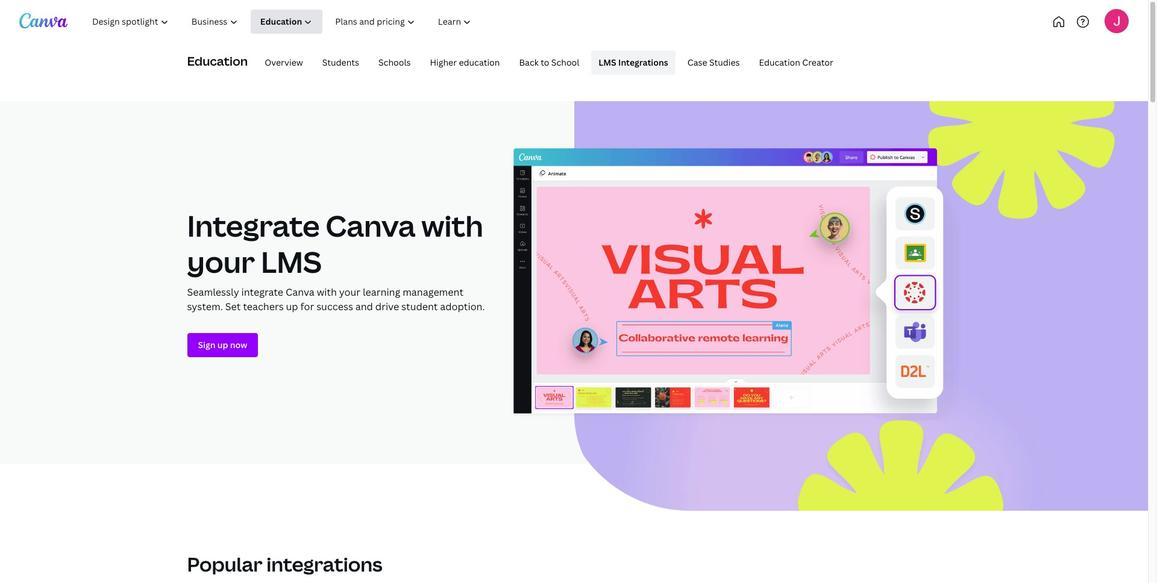 Task type: vqa. For each thing, say whether or not it's contained in the screenshot.
the bottom your
yes



Task type: describe. For each thing, give the bounding box(es) containing it.
drive
[[375, 300, 399, 313]]

back to school
[[519, 57, 579, 68]]

1 vertical spatial canva
[[286, 286, 314, 299]]

menu bar containing overview
[[253, 51, 841, 75]]

popular
[[187, 551, 263, 577]]

overview
[[265, 57, 303, 68]]

1 horizontal spatial canva
[[326, 206, 415, 245]]

0 vertical spatial with
[[421, 206, 483, 245]]

creator
[[802, 57, 833, 68]]

case studies link
[[680, 51, 747, 75]]

management
[[403, 286, 463, 299]]

student
[[401, 300, 438, 313]]

set
[[225, 300, 241, 313]]

success
[[316, 300, 353, 313]]

teachers
[[243, 300, 284, 313]]

new logo 2 image
[[510, 145, 961, 420]]

education
[[459, 57, 500, 68]]

education creator link
[[752, 51, 841, 75]]

1 horizontal spatial your
[[339, 286, 360, 299]]

01 header background1 image
[[574, 101, 1148, 511]]

studies
[[709, 57, 740, 68]]

seamlessly
[[187, 286, 239, 299]]

to
[[541, 57, 549, 68]]

integrate
[[241, 286, 283, 299]]

overview link
[[257, 51, 310, 75]]

adoption.
[[440, 300, 485, 313]]

education creator
[[759, 57, 833, 68]]

0 vertical spatial your
[[187, 242, 255, 281]]

lms inside menu bar
[[599, 57, 616, 68]]

students
[[322, 57, 359, 68]]

learning
[[363, 286, 400, 299]]

top level navigation element
[[82, 10, 523, 34]]

for
[[300, 300, 314, 313]]

schools link
[[371, 51, 418, 75]]



Task type: locate. For each thing, give the bounding box(es) containing it.
0 horizontal spatial education
[[187, 53, 248, 69]]

canva
[[326, 206, 415, 245], [286, 286, 314, 299]]

0 horizontal spatial lms
[[261, 242, 322, 281]]

integrations
[[618, 57, 668, 68]]

schools
[[378, 57, 411, 68]]

system.
[[187, 300, 223, 313]]

lms integrations
[[599, 57, 668, 68]]

your
[[187, 242, 255, 281], [339, 286, 360, 299]]

school
[[551, 57, 579, 68]]

1 vertical spatial your
[[339, 286, 360, 299]]

1 vertical spatial with
[[317, 286, 337, 299]]

0 horizontal spatial your
[[187, 242, 255, 281]]

lms left integrations
[[599, 57, 616, 68]]

back to school link
[[512, 51, 587, 75]]

higher education link
[[423, 51, 507, 75]]

popular integrations
[[187, 551, 382, 577]]

case
[[687, 57, 707, 68]]

integrate canva with your lms seamlessly integrate canva with your learning management system. set teachers up for success and drive student adoption.
[[187, 206, 485, 313]]

up
[[286, 300, 298, 313]]

higher education
[[430, 57, 500, 68]]

education inside menu bar
[[759, 57, 800, 68]]

education for education creator
[[759, 57, 800, 68]]

your up and at the left bottom of the page
[[339, 286, 360, 299]]

education for education
[[187, 53, 248, 69]]

1 vertical spatial lms
[[261, 242, 322, 281]]

education
[[187, 53, 248, 69], [759, 57, 800, 68]]

0 vertical spatial canva
[[326, 206, 415, 245]]

back
[[519, 57, 539, 68]]

1 horizontal spatial lms
[[599, 57, 616, 68]]

with
[[421, 206, 483, 245], [317, 286, 337, 299]]

menu bar
[[253, 51, 841, 75]]

1 horizontal spatial with
[[421, 206, 483, 245]]

integrations
[[267, 551, 382, 577]]

case studies
[[687, 57, 740, 68]]

higher
[[430, 57, 457, 68]]

and
[[355, 300, 373, 313]]

lms up integrate
[[261, 242, 322, 281]]

lms
[[599, 57, 616, 68], [261, 242, 322, 281]]

your up seamlessly
[[187, 242, 255, 281]]

0 vertical spatial lms
[[599, 57, 616, 68]]

0 horizontal spatial with
[[317, 286, 337, 299]]

integrate
[[187, 206, 320, 245]]

lms inside integrate canva with your lms seamlessly integrate canva with your learning management system. set teachers up for success and drive student adoption.
[[261, 242, 322, 281]]

1 horizontal spatial education
[[759, 57, 800, 68]]

students link
[[315, 51, 366, 75]]

0 horizontal spatial canva
[[286, 286, 314, 299]]

lms integrations link
[[591, 51, 675, 75]]



